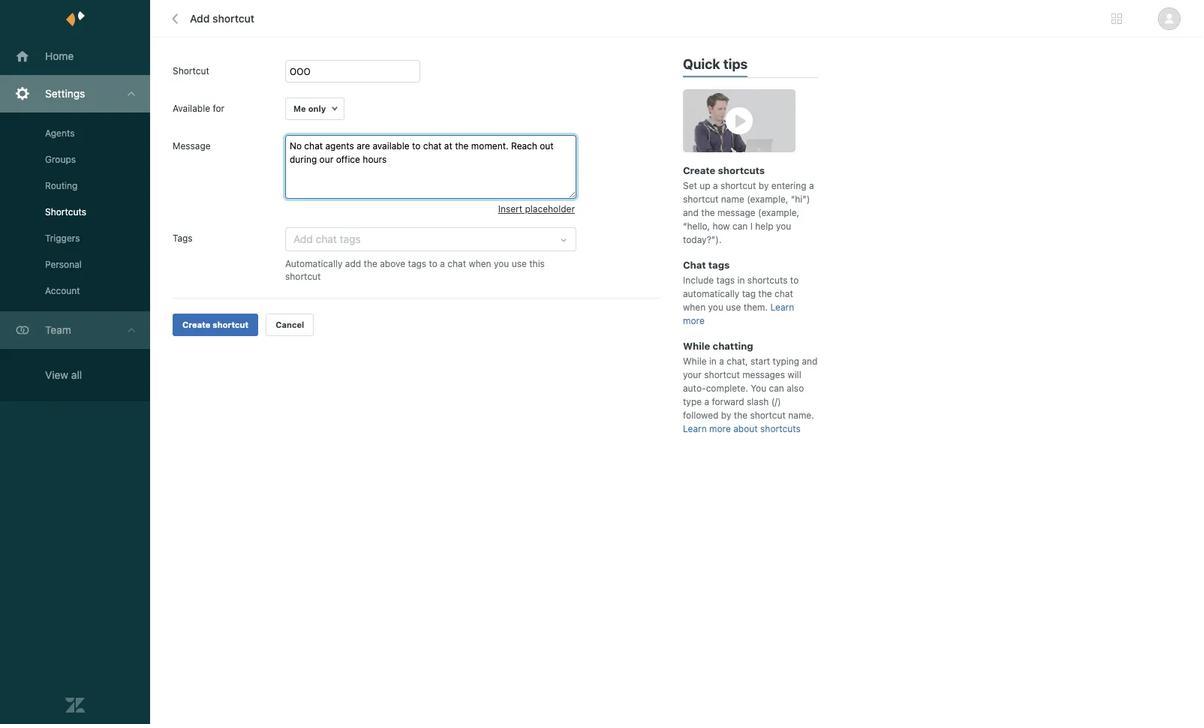 Task type: describe. For each thing, give the bounding box(es) containing it.
shortcuts inside the include tags in shortcuts to automatically tag the chat when you use them.
[[748, 275, 788, 286]]

use inside automatically add the above tags to a chat when you use this shortcut
[[512, 258, 527, 269]]

Add chat tags field
[[294, 230, 550, 248]]

Message text field
[[285, 135, 576, 199]]

when inside the include tags in shortcuts to automatically tag the chat when you use them.
[[683, 302, 706, 313]]

settings
[[45, 87, 85, 100]]

"hello,
[[683, 221, 710, 232]]

chatting
[[713, 340, 753, 352]]

create shortcut button
[[173, 314, 258, 337]]

typing
[[773, 356, 799, 367]]

messages
[[743, 369, 785, 381]]

tags
[[173, 233, 193, 244]]

a up the "hi")
[[809, 180, 814, 191]]

you inside automatically add the above tags to a chat when you use this shortcut
[[494, 258, 509, 269]]

to inside the include tags in shortcuts to automatically tag the chat when you use them.
[[790, 275, 799, 286]]

when inside automatically add the above tags to a chat when you use this shortcut
[[469, 258, 491, 269]]

insert
[[498, 203, 523, 215]]

create shortcut
[[182, 320, 249, 330]]

chat
[[683, 259, 706, 271]]

today?").
[[683, 234, 722, 245]]

name.
[[788, 410, 814, 421]]

i
[[750, 221, 753, 232]]

shortcuts inside create shortcuts set up a shortcut by entering a shortcut name (example, "hi") and the message (example, "hello, how can i help you today?").
[[718, 164, 765, 176]]

learn more link
[[683, 302, 794, 327]]

view
[[45, 369, 68, 381]]

can inside create shortcuts set up a shortcut by entering a shortcut name (example, "hi") and the message (example, "hello, how can i help you today?").
[[733, 221, 748, 232]]

shortcut inside button
[[213, 320, 249, 330]]

(/)
[[771, 396, 781, 408]]

tags inside automatically add the above tags to a chat when you use this shortcut
[[408, 258, 426, 269]]

learn more about shortcuts link
[[683, 423, 801, 435]]

2 while from the top
[[683, 356, 707, 367]]

for
[[213, 103, 225, 114]]

this
[[529, 258, 545, 269]]

you inside create shortcuts set up a shortcut by entering a shortcut name (example, "hi") and the message (example, "hello, how can i help you today?").
[[776, 221, 791, 232]]

insert placeholder button
[[498, 199, 575, 220]]

about
[[734, 423, 758, 435]]

a right type
[[704, 396, 709, 408]]

add
[[345, 258, 361, 269]]

how
[[713, 221, 730, 232]]

in inside while chatting while in a chat, start typing and your shortcut messages will auto-complete. you can also type a forward slash (/) followed by the shortcut name. learn more about shortcuts
[[709, 356, 717, 367]]

shortcut up the name
[[721, 180, 756, 191]]

shortcut up complete.
[[704, 369, 740, 381]]

shortcut right add
[[213, 12, 255, 25]]

slash
[[747, 396, 769, 408]]

by inside create shortcuts set up a shortcut by entering a shortcut name (example, "hi") and the message (example, "hello, how can i help you today?").
[[759, 180, 769, 191]]

name
[[721, 194, 744, 205]]

tips
[[723, 56, 748, 72]]

while chatting while in a chat, start typing and your shortcut messages will auto-complete. you can also type a forward slash (/) followed by the shortcut name. learn more about shortcuts
[[683, 340, 818, 435]]

to inside automatically add the above tags to a chat when you use this shortcut
[[429, 258, 438, 269]]

entering
[[772, 180, 807, 191]]

include tags in shortcuts to automatically tag the chat when you use them.
[[683, 275, 799, 313]]

routing
[[45, 180, 78, 191]]

cancel button
[[266, 314, 314, 337]]

available for
[[173, 103, 225, 114]]

tags for chat
[[708, 259, 730, 271]]

chat,
[[727, 356, 748, 367]]

the inside the include tags in shortcuts to automatically tag the chat when you use them.
[[758, 288, 772, 300]]

available
[[173, 103, 210, 114]]

start
[[751, 356, 770, 367]]

shortcut inside automatically add the above tags to a chat when you use this shortcut
[[285, 271, 321, 282]]

create for shortcuts
[[683, 164, 716, 176]]

chat tags
[[683, 259, 730, 271]]

tags for include
[[717, 275, 735, 286]]

personal
[[45, 259, 82, 270]]

followed
[[683, 410, 719, 421]]

insert placeholder
[[498, 203, 575, 215]]

set
[[683, 180, 697, 191]]

1 vertical spatial (example,
[[758, 207, 800, 218]]

0 vertical spatial (example,
[[747, 194, 788, 205]]



Task type: vqa. For each thing, say whether or not it's contained in the screenshot.
THE ME at the left
yes



Task type: locate. For each thing, give the bounding box(es) containing it.
and up "hello,
[[683, 207, 699, 218]]

learn inside the learn more
[[771, 302, 794, 313]]

Shortcut text field
[[285, 60, 420, 83]]

0 horizontal spatial learn
[[683, 423, 707, 435]]

0 vertical spatial more
[[683, 315, 705, 327]]

a
[[713, 180, 718, 191], [809, 180, 814, 191], [440, 258, 445, 269], [719, 356, 724, 367], [704, 396, 709, 408]]

chat down add chat tags "field"
[[448, 258, 466, 269]]

learn down followed
[[683, 423, 707, 435]]

them.
[[744, 302, 768, 313]]

shortcut left cancel
[[213, 320, 249, 330]]

by
[[759, 180, 769, 191], [721, 410, 731, 421]]

shortcuts up the name
[[718, 164, 765, 176]]

the up "hello,
[[701, 207, 715, 218]]

the right tag
[[758, 288, 772, 300]]

zendesk products image
[[1112, 14, 1122, 24]]

chat right tag
[[775, 288, 793, 300]]

shortcuts up tag
[[748, 275, 788, 286]]

auto-
[[683, 383, 706, 394]]

shortcut down automatically
[[285, 271, 321, 282]]

while
[[683, 340, 710, 352], [683, 356, 707, 367]]

use left this
[[512, 258, 527, 269]]

complete.
[[706, 383, 748, 394]]

1 horizontal spatial to
[[790, 275, 799, 286]]

view all
[[45, 369, 82, 381]]

0 horizontal spatial to
[[429, 258, 438, 269]]

can inside while chatting while in a chat, start typing and your shortcut messages will auto-complete. you can also type a forward slash (/) followed by the shortcut name. learn more about shortcuts
[[769, 383, 784, 394]]

0 vertical spatial while
[[683, 340, 710, 352]]

1 horizontal spatial chat
[[775, 288, 793, 300]]

me only button
[[285, 98, 345, 120]]

shortcuts
[[45, 206, 86, 218]]

all
[[71, 369, 82, 381]]

when
[[469, 258, 491, 269], [683, 302, 706, 313]]

1 vertical spatial chat
[[775, 288, 793, 300]]

only
[[308, 104, 326, 113]]

the up learn more about shortcuts link
[[734, 410, 748, 421]]

1 horizontal spatial create
[[683, 164, 716, 176]]

shortcuts
[[718, 164, 765, 176], [748, 275, 788, 286], [760, 423, 801, 435]]

you right 'help'
[[776, 221, 791, 232]]

1 horizontal spatial use
[[726, 302, 741, 313]]

and
[[683, 207, 699, 218], [802, 356, 818, 367]]

message
[[718, 207, 756, 218]]

account
[[45, 285, 80, 297]]

0 horizontal spatial more
[[683, 315, 705, 327]]

create inside create shortcuts set up a shortcut by entering a shortcut name (example, "hi") and the message (example, "hello, how can i help you today?").
[[683, 164, 716, 176]]

automatically
[[285, 258, 343, 269]]

a down add chat tags "field"
[[440, 258, 445, 269]]

1 horizontal spatial you
[[708, 302, 724, 313]]

triggers
[[45, 233, 80, 244]]

1 horizontal spatial by
[[759, 180, 769, 191]]

0 vertical spatial chat
[[448, 258, 466, 269]]

agents
[[45, 128, 75, 139]]

1 while from the top
[[683, 340, 710, 352]]

0 vertical spatial learn
[[771, 302, 794, 313]]

shortcut
[[173, 65, 209, 77]]

2 horizontal spatial you
[[776, 221, 791, 232]]

you left this
[[494, 258, 509, 269]]

learn
[[771, 302, 794, 313], [683, 423, 707, 435]]

1 vertical spatial more
[[709, 423, 731, 435]]

tags
[[408, 258, 426, 269], [708, 259, 730, 271], [717, 275, 735, 286]]

in inside the include tags in shortcuts to automatically tag the chat when you use them.
[[738, 275, 745, 286]]

in up tag
[[738, 275, 745, 286]]

me
[[294, 104, 306, 113]]

the right 'add'
[[364, 258, 377, 269]]

when down automatically
[[683, 302, 706, 313]]

2 vertical spatial you
[[708, 302, 724, 313]]

0 horizontal spatial by
[[721, 410, 731, 421]]

1 horizontal spatial learn
[[771, 302, 794, 313]]

more inside while chatting while in a chat, start typing and your shortcut messages will auto-complete. you can also type a forward slash (/) followed by the shortcut name. learn more about shortcuts
[[709, 423, 731, 435]]

0 vertical spatial to
[[429, 258, 438, 269]]

quick tips
[[683, 56, 748, 72]]

0 vertical spatial and
[[683, 207, 699, 218]]

you
[[751, 383, 767, 394]]

(example,
[[747, 194, 788, 205], [758, 207, 800, 218]]

placeholder
[[525, 203, 575, 215]]

0 horizontal spatial create
[[182, 320, 210, 330]]

1 vertical spatial use
[[726, 302, 741, 313]]

a right up
[[713, 180, 718, 191]]

help
[[755, 221, 774, 232]]

0 horizontal spatial chat
[[448, 258, 466, 269]]

1 horizontal spatial more
[[709, 423, 731, 435]]

you down automatically
[[708, 302, 724, 313]]

type
[[683, 396, 702, 408]]

quick
[[683, 56, 720, 72]]

shortcuts down name.
[[760, 423, 801, 435]]

0 vertical spatial create
[[683, 164, 716, 176]]

the inside create shortcuts set up a shortcut by entering a shortcut name (example, "hi") and the message (example, "hello, how can i help you today?").
[[701, 207, 715, 218]]

in
[[738, 275, 745, 286], [709, 356, 717, 367]]

shortcut down up
[[683, 194, 719, 205]]

learn more
[[683, 302, 794, 327]]

more down followed
[[709, 423, 731, 435]]

message
[[173, 140, 211, 152]]

and inside create shortcuts set up a shortcut by entering a shortcut name (example, "hi") and the message (example, "hello, how can i help you today?").
[[683, 207, 699, 218]]

me only
[[294, 104, 326, 113]]

you
[[776, 221, 791, 232], [494, 258, 509, 269], [708, 302, 724, 313]]

create inside button
[[182, 320, 210, 330]]

1 horizontal spatial can
[[769, 383, 784, 394]]

0 horizontal spatial in
[[709, 356, 717, 367]]

tags inside the include tags in shortcuts to automatically tag the chat when you use them.
[[717, 275, 735, 286]]

by down forward
[[721, 410, 731, 421]]

learn right them.
[[771, 302, 794, 313]]

create
[[683, 164, 716, 176], [182, 320, 210, 330]]

1 vertical spatial to
[[790, 275, 799, 286]]

can up (/)
[[769, 383, 784, 394]]

up
[[700, 180, 711, 191]]

more
[[683, 315, 705, 327], [709, 423, 731, 435]]

a inside automatically add the above tags to a chat when you use this shortcut
[[440, 258, 445, 269]]

add shortcut
[[190, 12, 255, 25]]

chat
[[448, 258, 466, 269], [775, 288, 793, 300]]

0 vertical spatial when
[[469, 258, 491, 269]]

1 vertical spatial while
[[683, 356, 707, 367]]

create shortcuts set up a shortcut by entering a shortcut name (example, "hi") and the message (example, "hello, how can i help you today?").
[[683, 164, 814, 245]]

tags right above
[[408, 258, 426, 269]]

create for shortcut
[[182, 320, 210, 330]]

0 horizontal spatial and
[[683, 207, 699, 218]]

when left this
[[469, 258, 491, 269]]

use left them.
[[726, 302, 741, 313]]

1 vertical spatial learn
[[683, 423, 707, 435]]

more down automatically
[[683, 315, 705, 327]]

(example, up 'help'
[[758, 207, 800, 218]]

1 vertical spatial and
[[802, 356, 818, 367]]

1 vertical spatial in
[[709, 356, 717, 367]]

will
[[788, 369, 801, 381]]

and right typing
[[802, 356, 818, 367]]

the inside automatically add the above tags to a chat when you use this shortcut
[[364, 258, 377, 269]]

the
[[701, 207, 715, 218], [364, 258, 377, 269], [758, 288, 772, 300], [734, 410, 748, 421]]

to
[[429, 258, 438, 269], [790, 275, 799, 286]]

2 vertical spatial shortcuts
[[760, 423, 801, 435]]

cancel
[[276, 320, 304, 330]]

use
[[512, 258, 527, 269], [726, 302, 741, 313]]

0 horizontal spatial when
[[469, 258, 491, 269]]

1 vertical spatial shortcuts
[[748, 275, 788, 286]]

can
[[733, 221, 748, 232], [769, 383, 784, 394]]

0 horizontal spatial can
[[733, 221, 748, 232]]

automatically add the above tags to a chat when you use this shortcut
[[285, 258, 545, 282]]

1 horizontal spatial when
[[683, 302, 706, 313]]

your
[[683, 369, 702, 381]]

0 vertical spatial shortcuts
[[718, 164, 765, 176]]

1 vertical spatial by
[[721, 410, 731, 421]]

groups
[[45, 154, 76, 165]]

a left chat,
[[719, 356, 724, 367]]

chat inside automatically add the above tags to a chat when you use this shortcut
[[448, 258, 466, 269]]

tag
[[742, 288, 756, 300]]

can left the i
[[733, 221, 748, 232]]

0 vertical spatial you
[[776, 221, 791, 232]]

include
[[683, 275, 714, 286]]

shortcut down (/)
[[750, 410, 786, 421]]

1 vertical spatial create
[[182, 320, 210, 330]]

0 vertical spatial by
[[759, 180, 769, 191]]

the inside while chatting while in a chat, start typing and your shortcut messages will auto-complete. you can also type a forward slash (/) followed by the shortcut name. learn more about shortcuts
[[734, 410, 748, 421]]

tags right chat
[[708, 259, 730, 271]]

1 vertical spatial you
[[494, 258, 509, 269]]

to up learn more link
[[790, 275, 799, 286]]

learn inside while chatting while in a chat, start typing and your shortcut messages will auto-complete. you can also type a forward slash (/) followed by the shortcut name. learn more about shortcuts
[[683, 423, 707, 435]]

1 vertical spatial can
[[769, 383, 784, 394]]

1 horizontal spatial and
[[802, 356, 818, 367]]

shortcuts inside while chatting while in a chat, start typing and your shortcut messages will auto-complete. you can also type a forward slash (/) followed by the shortcut name. learn more about shortcuts
[[760, 423, 801, 435]]

home
[[45, 50, 74, 62]]

1 horizontal spatial in
[[738, 275, 745, 286]]

to down add chat tags "field"
[[429, 258, 438, 269]]

automatically
[[683, 288, 740, 300]]

add
[[190, 12, 210, 25]]

above
[[380, 258, 406, 269]]

and inside while chatting while in a chat, start typing and your shortcut messages will auto-complete. you can also type a forward slash (/) followed by the shortcut name. learn more about shortcuts
[[802, 356, 818, 367]]

"hi")
[[791, 194, 810, 205]]

0 vertical spatial use
[[512, 258, 527, 269]]

team
[[45, 324, 71, 336]]

by inside while chatting while in a chat, start typing and your shortcut messages will auto-complete. you can also type a forward slash (/) followed by the shortcut name. learn more about shortcuts
[[721, 410, 731, 421]]

shortcut
[[213, 12, 255, 25], [721, 180, 756, 191], [683, 194, 719, 205], [285, 271, 321, 282], [213, 320, 249, 330], [704, 369, 740, 381], [750, 410, 786, 421]]

by left entering
[[759, 180, 769, 191]]

0 horizontal spatial use
[[512, 258, 527, 269]]

use inside the include tags in shortcuts to automatically tag the chat when you use them.
[[726, 302, 741, 313]]

tags up automatically
[[717, 275, 735, 286]]

(example, down entering
[[747, 194, 788, 205]]

in left chat,
[[709, 356, 717, 367]]

more inside the learn more
[[683, 315, 705, 327]]

0 vertical spatial can
[[733, 221, 748, 232]]

0 vertical spatial in
[[738, 275, 745, 286]]

you inside the include tags in shortcuts to automatically tag the chat when you use them.
[[708, 302, 724, 313]]

forward
[[712, 396, 744, 408]]

1 vertical spatial when
[[683, 302, 706, 313]]

chat inside the include tags in shortcuts to automatically tag the chat when you use them.
[[775, 288, 793, 300]]

0 horizontal spatial you
[[494, 258, 509, 269]]

also
[[787, 383, 804, 394]]



